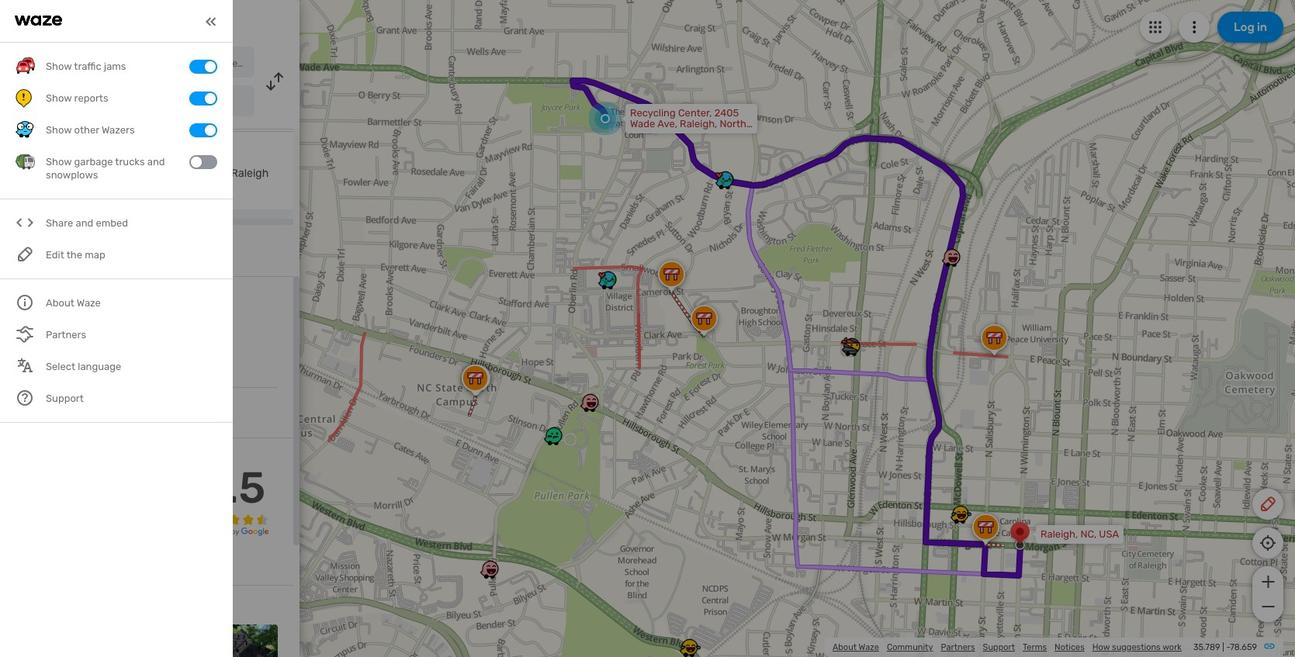 Task type: locate. For each thing, give the bounding box(es) containing it.
wade left 'united'
[[630, 118, 655, 130]]

wade
[[630, 118, 655, 130], [43, 167, 70, 180]]

2 horizontal spatial nc,
[[1081, 529, 1097, 540]]

united
[[674, 129, 705, 140]]

usa
[[117, 97, 135, 108], [36, 315, 57, 328], [1099, 529, 1119, 540]]

3
[[22, 147, 28, 160]]

1 horizontal spatial nc,
[[100, 97, 115, 108]]

1 horizontal spatial recycling
[[630, 107, 676, 119]]

share and embed link
[[16, 208, 217, 239]]

0 vertical spatial nc,
[[100, 97, 115, 108]]

recycling inside recycling center, 2405 wade ave, raleigh, north carolina, united states
[[630, 107, 676, 119]]

zoom out image
[[1259, 598, 1278, 616]]

1 vertical spatial recycling
[[630, 107, 676, 119]]

2 horizontal spatial usa
[[1099, 529, 1119, 540]]

starting point button
[[16, 251, 84, 275]]

terms
[[1023, 643, 1047, 653]]

w
[[165, 167, 173, 180]]

0 horizontal spatial ave,
[[73, 167, 94, 180]]

wade up 2.8
[[43, 167, 70, 180]]

recycling
[[57, 57, 106, 70], [630, 107, 676, 119]]

recycling left the center
[[57, 57, 106, 70]]

0 vertical spatial usa
[[117, 97, 135, 108]]

0 horizontal spatial usa
[[36, 315, 57, 328]]

raleigh,
[[680, 118, 717, 130], [1041, 529, 1078, 540]]

raleigh nc, usa down starting point button
[[16, 294, 72, 328]]

0 horizontal spatial wade
[[43, 167, 70, 180]]

raleigh-
[[47, 406, 86, 419]]

raleigh down recycling center
[[57, 95, 94, 109]]

1 vertical spatial usa
[[36, 315, 57, 328]]

2 vertical spatial nc,
[[1081, 529, 1097, 540]]

link image
[[1264, 640, 1276, 653]]

st.
[[97, 167, 111, 180]]

ave, left center,
[[658, 118, 678, 130]]

center,
[[678, 107, 712, 119]]

raleigh right the 'st'
[[231, 167, 269, 180]]

0 horizontal spatial raleigh,
[[680, 118, 717, 130]]

about waze community partners support terms notices how suggestions work
[[833, 643, 1182, 653]]

raleigh down starting point button
[[16, 294, 72, 313]]

nc.org
[[86, 406, 118, 419]]

|
[[1223, 643, 1225, 653]]

0 vertical spatial ave,
[[658, 118, 678, 130]]

nc,
[[100, 97, 115, 108], [16, 315, 33, 328], [1081, 529, 1097, 540]]

recycling for recycling center, 2405 wade ave, raleigh, north carolina, united states
[[630, 107, 676, 119]]

raleigh nc, usa down recycling center
[[57, 95, 135, 109]]

recycling up carolina,
[[630, 107, 676, 119]]

community link
[[887, 643, 933, 653]]

0 vertical spatial raleigh,
[[680, 118, 717, 130]]

1 vertical spatial raleigh,
[[1041, 529, 1078, 540]]

carolina,
[[630, 129, 671, 140]]

0 vertical spatial recycling
[[57, 57, 106, 70]]

raleigh, nc, usa
[[1041, 529, 1119, 540]]

pencil image
[[1259, 495, 1278, 514]]

ave, up miles
[[73, 167, 94, 180]]

ave, inside wade ave, st. mary's st, w hargett st raleigh 2.8 miles
[[73, 167, 94, 180]]

1 vertical spatial raleigh nc, usa
[[16, 294, 72, 328]]

recycling center, 2405 wade ave, raleigh, north carolina, united states
[[630, 107, 747, 140]]

14 min arrive at 3:49 pm
[[43, 145, 165, 162]]

support link
[[983, 643, 1015, 653]]

raleigh-nc.org link
[[47, 406, 118, 419]]

zoom in image
[[1259, 573, 1278, 591]]

1 horizontal spatial raleigh,
[[1041, 529, 1078, 540]]

and
[[76, 218, 93, 229]]

raleigh nc, usa
[[57, 95, 135, 109], [16, 294, 72, 328]]

35.789
[[1194, 643, 1221, 653]]

starting
[[16, 251, 56, 264]]

1 vertical spatial ave,
[[73, 167, 94, 180]]

work
[[1163, 643, 1182, 653]]

0 vertical spatial raleigh nc, usa
[[57, 95, 135, 109]]

hargett
[[176, 167, 215, 180]]

wade inside recycling center, 2405 wade ave, raleigh, north carolina, united states
[[630, 118, 655, 130]]

0 vertical spatial wade
[[630, 118, 655, 130]]

2 vertical spatial usa
[[1099, 529, 1119, 540]]

image 4 of raleigh, raleigh image
[[215, 625, 278, 657]]

1 horizontal spatial ave,
[[658, 118, 678, 130]]

0 vertical spatial raleigh
[[57, 95, 94, 109]]

0 horizontal spatial recycling
[[57, 57, 106, 70]]

directions
[[142, 12, 207, 29]]

raleigh-nc.org
[[47, 406, 118, 419]]

1 horizontal spatial wade
[[630, 118, 655, 130]]

driving directions
[[93, 12, 207, 29]]

computer image
[[16, 404, 34, 422]]

0 horizontal spatial nc,
[[16, 315, 33, 328]]

recycling for recycling center
[[57, 57, 106, 70]]

suggestions
[[1112, 643, 1161, 653]]

raleigh
[[57, 95, 94, 109], [231, 167, 269, 180], [16, 294, 72, 313]]

terms link
[[1023, 643, 1047, 653]]

st
[[217, 167, 228, 180]]

ave,
[[658, 118, 678, 130], [73, 167, 94, 180]]

recycling inside button
[[57, 57, 106, 70]]

center
[[108, 57, 143, 70]]

community
[[887, 643, 933, 653]]

1 vertical spatial raleigh
[[231, 167, 269, 180]]

1 vertical spatial wade
[[43, 167, 70, 180]]

starting point
[[16, 251, 84, 264]]

notices
[[1055, 643, 1085, 653]]



Task type: vqa. For each thing, say whether or not it's contained in the screenshot.
rightmost map
no



Task type: describe. For each thing, give the bounding box(es) containing it.
waze
[[859, 643, 879, 653]]

driving
[[93, 12, 139, 29]]

states
[[707, 129, 738, 140]]

ave, inside recycling center, 2405 wade ave, raleigh, north carolina, united states
[[658, 118, 678, 130]]

mary's
[[113, 167, 146, 180]]

notices link
[[1055, 643, 1085, 653]]

st,
[[149, 167, 162, 180]]

2405
[[715, 107, 739, 119]]

how suggestions work link
[[1093, 643, 1182, 653]]

embed
[[96, 218, 128, 229]]

78.659
[[1230, 643, 1257, 653]]

raleigh inside wade ave, st. mary's st, w hargett st raleigh 2.8 miles
[[231, 167, 269, 180]]

-
[[1227, 643, 1230, 653]]

about
[[833, 643, 857, 653]]

3:49
[[129, 150, 149, 161]]

share and embed
[[46, 218, 128, 229]]

recycling center button
[[45, 47, 255, 78]]

partners link
[[941, 643, 975, 653]]

support
[[983, 643, 1015, 653]]

4.5
[[199, 463, 266, 514]]

14
[[43, 145, 56, 162]]

raleigh, inside recycling center, 2405 wade ave, raleigh, north carolina, united states
[[680, 118, 717, 130]]

north
[[720, 118, 747, 130]]

pm
[[152, 150, 165, 161]]

2.8
[[43, 185, 58, 196]]

share
[[46, 218, 73, 229]]

wade ave, st. mary's st, w hargett st raleigh 2.8 miles
[[43, 167, 269, 196]]

miles
[[61, 185, 89, 196]]

location image
[[16, 92, 34, 110]]

about waze link
[[833, 643, 879, 653]]

point
[[58, 251, 84, 264]]

current location image
[[16, 53, 34, 71]]

at
[[118, 150, 127, 161]]

1 horizontal spatial usa
[[117, 97, 135, 108]]

2 vertical spatial raleigh
[[16, 294, 72, 313]]

1 vertical spatial nc,
[[16, 315, 33, 328]]

wade inside wade ave, st. mary's st, w hargett st raleigh 2.8 miles
[[43, 167, 70, 180]]

min
[[59, 145, 83, 162]]

arrive
[[89, 150, 116, 161]]

partners
[[941, 643, 975, 653]]

recycling center
[[57, 57, 143, 70]]

how
[[1093, 643, 1110, 653]]

code image
[[16, 214, 35, 233]]

35.789 | -78.659
[[1194, 643, 1257, 653]]



